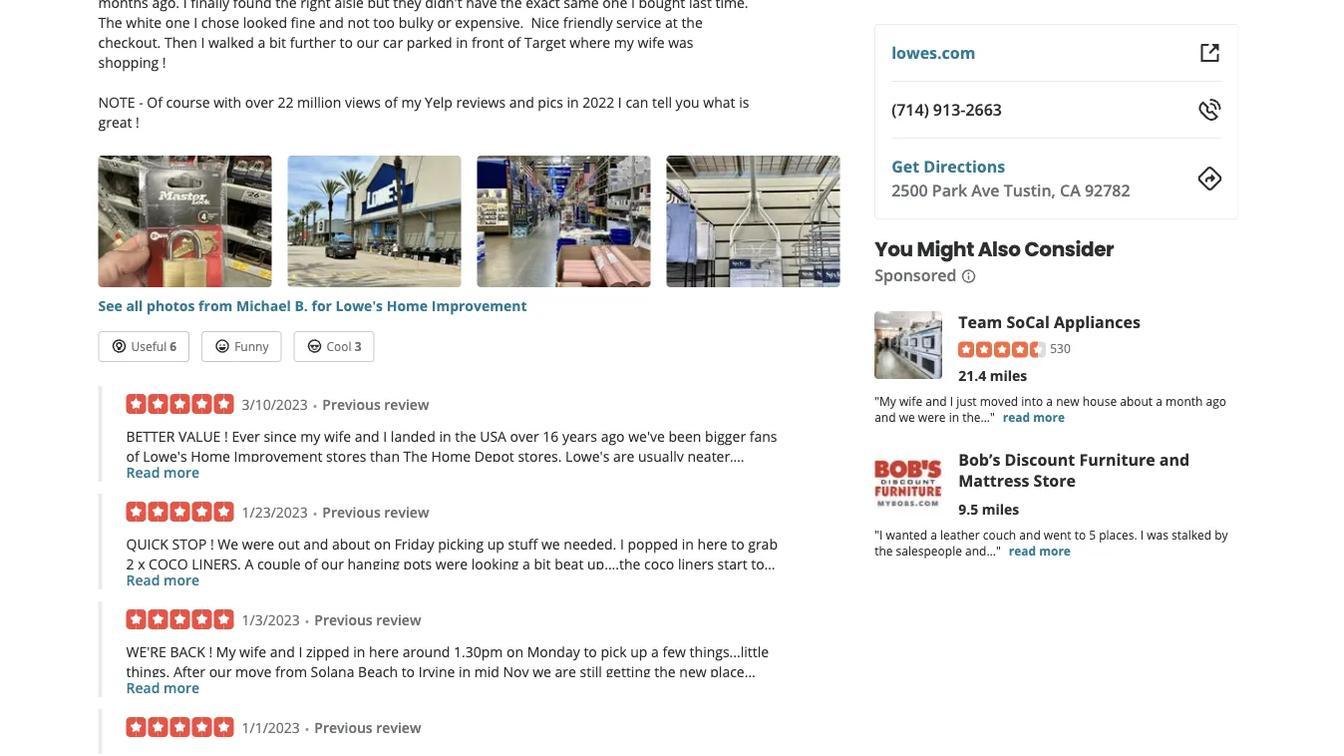 Task type: describe. For each thing, give the bounding box(es) containing it.
for right the b.
[[312, 296, 332, 315]]

1 horizontal spatial years
[[562, 427, 598, 445]]

we're
[[126, 642, 166, 661]]

1 vertical spatial note - of course with over 22 million views of my yelp reviews and pics in 2022 i can tell you what is great !
[[126, 666, 777, 705]]

damaged.
[[305, 506, 370, 525]]

stores...sometimes
[[126, 722, 249, 741]]

stuff for bathrooms
[[126, 506, 156, 525]]

here inside better value ! ever since my wife and i landed in the usa over 16 years ago we've been bigger fans of lowe's home improvement stores than the home depot stores. lowe's are usually neater, bathrooms are upfront and have better choices in some areas particularly in the garden center. the prices are better ! during the heavy rain and gale force winds in irvine recently some of our stuff on the back patio was damaged. a cute potted succulent arrangement which was a gift to my wife a couple of years ago from a former work colleague was chipped badly. i needed to find an identical size pot which looked similar to replace it. and i looked everywhere with no luck until i popped in here on thursday....found it in 60 seconds. how's that ! in fact i had a choice of 3 patterns all for under $10...my max spend. too easy ! i took it home and did a succulent arrangement transplant and it looks even better now. friendly service at the checkout. my wife is happy !
[[196, 566, 226, 585]]

"my wife and i just moved into a new house about a month ago and we were in the…"
[[875, 393, 1227, 425]]

4 5 star rating image from the top
[[126, 717, 234, 737]]

1 horizontal spatial -
[[167, 666, 171, 685]]

1/1/2023
[[242, 718, 300, 737]]

1 vertical spatial great
[[126, 686, 160, 705]]

some up gale
[[454, 466, 490, 485]]

bathrooms
[[126, 466, 198, 485]]

irvine inside we're back ! my wife and i zipped in here around 1.30pm on monday to pick up a few things...little things. after our move from solana beach to irvine in mid nov we are still getting the new place together. it's picture hanging time and we needed picture hangers of different sizes plus some felt pads for the base of a very heavy table vase. it's never easy finding stuff in these huge warehouse stores...sometimes remembering the aisle number from a previous visit helps......aisle 14 was a good guess for some items. and then we took off for lunch somewhere !
[[419, 662, 455, 681]]

1 horizontal spatial arrangement
[[530, 506, 615, 525]]

have
[[308, 466, 340, 485]]

no
[[656, 546, 673, 565]]

1 vertical spatial yelp
[[453, 666, 481, 685]]

more up discount
[[1034, 409, 1065, 425]]

i inside we're back ! my wife and i zipped in here around 1.30pm on monday to pick up a few things...little things. after our move from solana beach to irvine in mid nov we are still getting the new place together. it's picture hanging time and we needed picture hangers of different sizes plus some felt pads for the base of a very heavy table vase. it's never easy finding stuff in these huge warehouse stores...sometimes remembering the aisle number from a previous visit helps......aisle 14 was a good guess for some items. and then we took off for lunch somewhere !
[[299, 642, 303, 661]]

pick
[[601, 642, 627, 661]]

the down few
[[655, 662, 676, 681]]

0 vertical spatial over
[[245, 92, 274, 111]]

0 vertical spatial 22
[[278, 92, 294, 111]]

usa
[[480, 427, 507, 445]]

the down the table
[[346, 722, 367, 741]]

to down grab on the bottom right
[[751, 554, 765, 573]]

took inside better value ! ever since my wife and i landed in the usa over 16 years ago we've been bigger fans of lowe's home improvement stores than the home depot stores. lowe's are usually neater, bathrooms are upfront and have better choices in some areas particularly in the garden center. the prices are better ! during the heavy rain and gale force winds in irvine recently some of our stuff on the back patio was damaged. a cute potted succulent arrangement which was a gift to my wife a couple of years ago from a former work colleague was chipped badly. i needed to find an identical size pot which looked similar to replace it. and i looked everywhere with no luck until i popped in here on thursday....found it in 60 seconds. how's that ! in fact i had a choice of 3 patterns all for under $10...my max spend. too easy ! i took it home and did a succulent arrangement transplant and it looks even better now. friendly service at the checkout. my wife is happy !
[[490, 586, 519, 605]]

read more for after
[[126, 678, 200, 697]]

see all photos from michael b. for lowe's home improvement
[[98, 296, 527, 315]]

0 horizontal spatial lowe's
[[143, 446, 187, 465]]

went
[[1044, 526, 1072, 543]]

a inside "i wanted a leather couch and went to 5 places. i was stalked by the salespeople and…"
[[931, 526, 938, 543]]

were inside "my wife and i just moved into a new house about a month ago and we were in the…"
[[919, 409, 946, 425]]

potted
[[417, 506, 461, 525]]

1 looked from the left
[[280, 546, 324, 565]]

0 vertical spatial is
[[739, 92, 750, 111]]

a down easy
[[495, 722, 503, 741]]

stores
[[326, 446, 367, 465]]

from up 16 funny v2 image at the left top of the page
[[199, 296, 233, 315]]

5 star rating image for back
[[126, 610, 234, 630]]

1 vertical spatial of
[[175, 666, 190, 685]]

identical
[[126, 546, 181, 565]]

0 vertical spatial 2022
[[583, 92, 615, 111]]

depot
[[475, 446, 514, 465]]

review up off
[[376, 718, 421, 737]]

on inside the quick stop ! we were out and about on friday picking up stuff we needed. i popped in here to grab 2 x coco liners. a couple of our hanging pots were looking a bit beat up....the coco liners start to look shaggy after a couple of years. i'm not a gardener but i do the best i can. in and out in 60 seconds !
[[374, 534, 391, 553]]

0 vertical spatial you
[[676, 92, 700, 111]]

24 external link v2 image
[[1198, 41, 1222, 65]]

0 vertical spatial which
[[619, 506, 657, 525]]

3/10/2023
[[242, 395, 308, 414]]

a up identical
[[157, 526, 165, 545]]

0 vertical spatial million
[[297, 92, 341, 111]]

was right patio
[[276, 506, 301, 525]]

our inside we're back ! my wife and i zipped in here around 1.30pm on monday to pick up a few things...little things. after our move from solana beach to irvine in mid nov we are still getting the new place together. it's picture hanging time and we needed picture hangers of different sizes plus some felt pads for the base of a very heavy table vase. it's never easy finding stuff in these huge warehouse stores...sometimes remembering the aisle number from a previous visit helps......aisle 14 was a good guess for some items. and then we took off for lunch somewhere !
[[209, 662, 232, 681]]

1 vertical spatial views
[[373, 666, 409, 685]]

read more for bob's discount furniture and mattress store
[[1009, 542, 1071, 559]]

work
[[394, 526, 426, 545]]

mid
[[475, 662, 500, 681]]

similar
[[328, 546, 372, 565]]

read more button for 2
[[126, 570, 200, 590]]

furniture
[[1080, 449, 1156, 470]]

coco
[[149, 554, 188, 573]]

1 vertical spatial reviews
[[484, 666, 534, 685]]

and inside "i wanted a leather couch and went to 5 places. i was stalked by the salespeople and…"
[[1020, 526, 1041, 543]]

gale
[[465, 486, 492, 505]]

was up looking
[[496, 526, 521, 545]]

1 vertical spatial couple
[[257, 554, 301, 573]]

coco
[[644, 554, 675, 573]]

0 vertical spatial pics
[[538, 92, 563, 111]]

read for team socal appliances
[[1003, 409, 1031, 425]]

5 star rating image for stop
[[126, 502, 234, 522]]

a left month
[[1156, 393, 1163, 409]]

1 vertical spatial 2022
[[611, 666, 643, 685]]

for down stores...sometimes
[[167, 742, 186, 754]]

read for 2
[[126, 570, 160, 589]]

never
[[440, 702, 476, 721]]

see all photos from michael b. for lowe's home improvement link
[[98, 296, 527, 315]]

to up still
[[584, 642, 597, 661]]

5
[[1089, 526, 1096, 543]]

some up warehouse
[[702, 682, 738, 701]]

16 cool v2 image
[[307, 338, 323, 354]]

5 star rating image for value
[[126, 394, 234, 414]]

a right after
[[241, 574, 249, 593]]

2 horizontal spatial lowe's
[[566, 446, 610, 465]]

1 vertical spatial ago
[[601, 427, 625, 445]]

bob's discount furniture and mattress store link
[[959, 449, 1190, 491]]

might
[[917, 235, 974, 263]]

nov
[[503, 662, 529, 681]]

16
[[543, 427, 559, 445]]

the right "at"
[[599, 606, 620, 625]]

0 horizontal spatial better
[[126, 427, 175, 445]]

visit
[[566, 722, 592, 741]]

ago inside "my wife and i just moved into a new house about a month ago and we were in the…"
[[1206, 393, 1227, 409]]

from down never
[[460, 722, 491, 741]]

1 vertical spatial better
[[233, 486, 282, 505]]

1 vertical spatial note
[[126, 666, 163, 685]]

over inside better value ! ever since my wife and i landed in the usa over 16 years ago we've been bigger fans of lowe's home improvement stores than the home depot stores. lowe's are usually neater, bathrooms are upfront and have better choices in some areas particularly in the garden center. the prices are better ! during the heavy rain and gale force winds in irvine recently some of our stuff on the back patio was damaged. a cute potted succulent arrangement which was a gift to my wife a couple of years ago from a former work colleague was chipped badly. i needed to find an identical size pot which looked similar to replace it. and i looked everywhere with no luck until i popped in here on thursday....found it in 60 seconds. how's that ! in fact i had a choice of 3 patterns all for under $10...my max spend. too easy ! i took it home and did a succulent arrangement transplant and it looks even better now. friendly service at the checkout. my wife is happy !
[[510, 427, 539, 445]]

still
[[580, 662, 602, 681]]

on inside we're back ! my wife and i zipped in here around 1.30pm on monday to pick up a few things...little things. after our move from solana beach to irvine in mid nov we are still getting the new place together. it's picture hanging time and we needed picture hangers of different sizes plus some felt pads for the base of a very heavy table vase. it's never easy finding stuff in these huge warehouse stores...sometimes remembering the aisle number from a previous visit helps......aisle 14 was a good guess for some items. and then we took off for lunch somewhere !
[[507, 642, 524, 661]]

now.
[[443, 606, 474, 625]]

for down number
[[412, 742, 431, 754]]

0 vertical spatial yelp
[[425, 92, 453, 111]]

0 horizontal spatial out
[[278, 534, 300, 553]]

lowes.com link
[[892, 42, 976, 63]]

areas
[[494, 466, 530, 485]]

get
[[892, 156, 920, 177]]

1 vertical spatial what
[[731, 666, 764, 685]]

everywhere
[[545, 546, 621, 565]]

2 vertical spatial over
[[273, 666, 302, 685]]

0 horizontal spatial 3
[[355, 338, 362, 355]]

2 horizontal spatial are
[[613, 446, 635, 465]]

about inside "my wife and i just moved into a new house about a month ago and we were in the…"
[[1120, 393, 1153, 409]]

1 horizontal spatial out
[[675, 574, 697, 593]]

solana
[[311, 662, 355, 681]]

hangers
[[503, 682, 556, 701]]

more for better value ! ever since my wife and i landed in the usa over 16 years ago we've been bigger fans of lowe's home improvement stores than the home depot stores. lowe's are usually neater, bathrooms are upfront and have better choices in some areas particularly in the garden center. the prices are better ! during the heavy rain and gale force winds in irvine recently some of our stuff on the back patio was damaged. a cute potted succulent arrangement which was a gift to my wife a couple of years ago from a former work colleague was chipped badly. i needed to find an identical size pot which looked similar to replace it. and i looked everywhere with no luck until i popped in here on thursday....found it in 60 seconds. how's that ! in fact i had a choice of 3 patterns all for under $10...my max spend. too easy ! i took it home and did a succulent arrangement transplant and it looks even better now. friendly service at the checkout. my wife is happy !
[[164, 462, 200, 481]]

hanging inside we're back ! my wife and i zipped in here around 1.30pm on monday to pick up a few things...little things. after our move from solana beach to irvine in mid nov we are still getting the new place together. it's picture hanging time and we needed picture hangers of different sizes plus some felt pads for the base of a very heavy table vase. it's never easy finding stuff in these huge warehouse stores...sometimes remembering the aisle number from a previous visit helps......aisle 14 was a good guess for some items. and then we took off for lunch somewhere !
[[261, 682, 313, 701]]

around
[[403, 642, 450, 661]]

the down prices
[[180, 506, 201, 525]]

4.5 star rating image
[[959, 341, 1047, 357]]

a inside better value ! ever since my wife and i landed in the usa over 16 years ago we've been bigger fans of lowe's home improvement stores than the home depot stores. lowe's are usually neater, bathrooms are upfront and have better choices in some areas particularly in the garden center. the prices are better ! during the heavy rain and gale force winds in irvine recently some of our stuff on the back patio was damaged. a cute potted succulent arrangement which was a gift to my wife a couple of years ago from a former work colleague was chipped badly. i needed to find an identical size pot which looked similar to replace it. and i looked everywhere with no luck until i popped in here on thursday....found it in 60 seconds. how's that ! in fact i had a choice of 3 patterns all for under $10...my max spend. too easy ! i took it home and did a succulent arrangement transplant and it looks even better now. friendly service at the checkout. my wife is happy !
[[373, 506, 382, 525]]

michael
[[236, 296, 291, 315]]

hanging inside the quick stop ! we were out and about on friday picking up stuff we needed. i popped in here to grab 2 x coco liners. a couple of our hanging pots were looking a bit beat up....the coco liners start to look shaggy after a couple of years. i'm not a gardener but i do the best i can. in and out in 60 seconds !
[[348, 554, 400, 573]]

friday
[[395, 534, 434, 553]]

previous for about
[[323, 502, 381, 521]]

liners.
[[192, 554, 241, 573]]

pot
[[213, 546, 235, 565]]

1 vertical spatial million
[[325, 666, 369, 685]]

a left bit
[[523, 554, 531, 573]]

miles inside bob's discount furniture and mattress store 9.5 miles
[[982, 500, 1020, 518]]

needed inside we're back ! my wife and i zipped in here around 1.30pm on monday to pick up a few things...little things. after our move from solana beach to irvine in mid nov we are still getting the new place together. it's picture hanging time and we needed picture hangers of different sizes plus some felt pads for the base of a very heavy table vase. it's never easy finding stuff in these huge warehouse stores...sometimes remembering the aisle number from a previous visit helps......aisle 14 was a good guess for some items. and then we took off for lunch somewhere !
[[401, 682, 450, 701]]

liners
[[678, 554, 714, 573]]

previous up "then"
[[315, 718, 373, 737]]

former
[[345, 526, 391, 545]]

spend.
[[359, 586, 403, 605]]

pots
[[404, 554, 432, 573]]

we inside the quick stop ! we were out and about on friday picking up stuff we needed. i popped in here to grab 2 x coco liners. a couple of our hanging pots were looking a bit beat up....the coco liners start to look shaggy after a couple of years. i'm not a gardener but i do the best i can. in and out in 60 seconds !
[[542, 534, 560, 553]]

a left "good"
[[735, 722, 742, 741]]

grab
[[748, 534, 778, 553]]

1 vertical spatial tell
[[680, 666, 700, 685]]

up inside the quick stop ! we were out and about on friday picking up stuff we needed. i popped in here to grab 2 x coco liners. a couple of our hanging pots were looking a bit beat up....the coco liners start to look shaggy after a couple of years. i'm not a gardener but i do the best i can. in and out in 60 seconds !
[[488, 534, 505, 553]]

the left usa
[[455, 427, 476, 445]]

0 horizontal spatial of
[[147, 92, 163, 111]]

1 vertical spatial can
[[654, 666, 677, 685]]

read more button for of
[[126, 462, 200, 482]]

some up gift
[[686, 486, 722, 505]]

do
[[516, 574, 533, 593]]

0 vertical spatial better
[[343, 466, 383, 485]]

0 horizontal spatial tell
[[652, 92, 672, 111]]

service
[[533, 606, 579, 625]]

salespeople
[[896, 542, 963, 559]]

1 vertical spatial pics
[[566, 666, 591, 685]]

b.
[[295, 296, 308, 315]]

0 horizontal spatial were
[[242, 534, 274, 553]]

review for friday
[[384, 502, 429, 521]]

you
[[875, 235, 913, 263]]

x
[[138, 554, 145, 573]]

for inside better value ! ever since my wife and i landed in the usa over 16 years ago we've been bigger fans of lowe's home improvement stores than the home depot stores. lowe's are usually neater, bathrooms are upfront and have better choices in some areas particularly in the garden center. the prices are better ! during the heavy rain and gale force winds in irvine recently some of our stuff on the back patio was damaged. a cute potted succulent arrangement which was a gift to my wife a couple of years ago from a former work colleague was chipped badly. i needed to find an identical size pot which looked similar to replace it. and i looked everywhere with no luck until i popped in here on thursday....found it in 60 seconds. how's that ! in fact i had a choice of 3 patterns all for under $10...my max spend. too easy ! i took it home and did a succulent arrangement transplant and it looks even better now. friendly service at the checkout. my wife is happy !
[[203, 586, 222, 605]]

2 vertical spatial with
[[242, 666, 269, 685]]

getting
[[606, 662, 651, 681]]

team
[[959, 311, 1003, 332]]

0 vertical spatial reviews
[[456, 92, 506, 111]]

the up damaged.
[[341, 486, 362, 505]]

1 horizontal spatial were
[[436, 554, 468, 573]]

0 vertical spatial with
[[214, 92, 242, 111]]

prices
[[156, 486, 201, 505]]

a left few
[[651, 642, 659, 661]]

been
[[669, 427, 702, 445]]

we've
[[629, 427, 665, 445]]

remembering
[[253, 722, 342, 741]]

team socal appliances image
[[875, 311, 943, 379]]

to right gift
[[725, 506, 739, 525]]

1 vertical spatial succulent
[[641, 586, 703, 605]]

review for here
[[376, 610, 421, 629]]

60 inside better value ! ever since my wife and i landed in the usa over 16 years ago we've been bigger fans of lowe's home improvement stores than the home depot stores. lowe's are usually neater, bathrooms are upfront and have better choices in some areas particularly in the garden center. the prices are better ! during the heavy rain and gale force winds in irvine recently some of our stuff on the back patio was damaged. a cute potted succulent arrangement which was a gift to my wife a couple of years ago from a former work colleague was chipped badly. i needed to find an identical size pot which looked similar to replace it. and i looked everywhere with no luck until i popped in here on thursday....found it in 60 seconds. how's that ! in fact i had a choice of 3 patterns all for under $10...my max spend. too easy ! i took it home and did a succulent arrangement transplant and it looks even better now. friendly service at the checkout. my wife is happy !
[[396, 566, 412, 585]]

0 horizontal spatial years
[[232, 526, 267, 545]]

and inside bob's discount furniture and mattress store 9.5 miles
[[1160, 449, 1190, 470]]

2 picture from the left
[[454, 682, 499, 701]]

we right "then"
[[336, 742, 354, 754]]

0 horizontal spatial it's
[[189, 682, 208, 701]]

from inside better value ! ever since my wife and i landed in the usa over 16 years ago we've been bigger fans of lowe's home improvement stores than the home depot stores. lowe's are usually neater, bathrooms are upfront and have better choices in some areas particularly in the garden center. the prices are better ! during the heavy rain and gale force winds in irvine recently some of our stuff on the back patio was damaged. a cute potted succulent arrangement which was a gift to my wife a couple of years ago from a former work colleague was chipped badly. i needed to find an identical size pot which looked similar to replace it. and i looked everywhere with no luck until i popped in here on thursday....found it in 60 seconds. how's that ! in fact i had a choice of 3 patterns all for under $10...my max spend. too easy ! i took it home and did a succulent arrangement transplant and it looks even better now. friendly service at the checkout. my wife is happy !
[[298, 526, 330, 545]]

than
[[370, 446, 400, 465]]

1 horizontal spatial it
[[368, 566, 377, 585]]

1 horizontal spatial lowe's
[[336, 296, 383, 315]]

21.4 miles
[[959, 366, 1028, 385]]

1/3/2023
[[242, 610, 300, 629]]

0 horizontal spatial it
[[314, 606, 323, 625]]

1 vertical spatial you
[[704, 666, 728, 685]]

previous review for on
[[323, 502, 429, 521]]

cute
[[386, 506, 414, 525]]

2 horizontal spatial it
[[523, 586, 531, 605]]

up....the
[[587, 554, 641, 573]]

24 directions v2 image
[[1198, 167, 1222, 191]]

0 vertical spatial miles
[[990, 366, 1028, 385]]

on up under
[[230, 566, 247, 585]]

table
[[344, 702, 377, 721]]

by
[[1215, 526, 1229, 543]]

chipped
[[524, 526, 577, 545]]

photos
[[147, 296, 195, 315]]

here inside we're back ! my wife and i zipped in here around 1.30pm on monday to pick up a few things...little things. after our move from solana beach to irvine in mid nov we are still getting the new place together. it's picture hanging time and we needed picture hangers of different sizes plus some felt pads for the base of a very heavy table vase. it's never easy finding stuff in these huge warehouse stores...sometimes remembering the aisle number from a previous visit helps......aisle 14 was a good guess for some items. and then we took off for lunch somewhere !
[[369, 642, 399, 661]]

1 horizontal spatial improvement
[[432, 296, 527, 315]]

i inside "my wife and i just moved into a new house about a month ago and we were in the…"
[[950, 393, 954, 409]]

size
[[185, 546, 209, 565]]

0 vertical spatial great
[[98, 112, 132, 131]]

0 vertical spatial views
[[345, 92, 381, 111]]

not
[[382, 574, 404, 593]]

after
[[173, 662, 205, 681]]

felt
[[742, 682, 763, 701]]

wife up identical
[[126, 526, 153, 545]]

1 vertical spatial arrangement
[[126, 606, 211, 625]]

previous review for in
[[315, 610, 421, 629]]

a inside the quick stop ! we were out and about on friday picking up stuff we needed. i popped in here to grab 2 x coco liners. a couple of our hanging pots were looking a bit beat up....the coco liners start to look shaggy after a couple of years. i'm not a gardener but i do the best i can. in and out in 60 seconds !
[[245, 554, 254, 573]]

house
[[1083, 393, 1117, 409]]

read more for 2
[[126, 570, 200, 589]]

popped inside better value ! ever since my wife and i landed in the usa over 16 years ago we've been bigger fans of lowe's home improvement stores than the home depot stores. lowe's are usually neater, bathrooms are upfront and have better choices in some areas particularly in the garden center. the prices are better ! during the heavy rain and gale force winds in irvine recently some of our stuff on the back patio was damaged. a cute potted succulent arrangement which was a gift to my wife a couple of years ago from a former work colleague was chipped badly. i needed to find an identical size pot which looked similar to replace it. and i looked everywhere with no luck until i popped in here on thursday....found it in 60 seconds. how's that ! in fact i had a choice of 3 patterns all for under $10...my max spend. too easy ! i took it home and did a succulent arrangement transplant and it looks even better now. friendly service at the checkout. my wife is happy !
[[126, 566, 177, 585]]

bob's discount furniture and mattress store image
[[875, 449, 943, 517]]

review for landed
[[384, 395, 429, 414]]

read more link for team socal appliances
[[1003, 409, 1065, 425]]

funny
[[235, 338, 269, 355]]

also
[[978, 235, 1021, 263]]

to up luck
[[683, 526, 697, 545]]

0 vertical spatial note - of course with over 22 million views of my yelp reviews and pics in 2022 i can tell you what is great !
[[98, 92, 750, 131]]

wife up stores
[[324, 427, 351, 445]]

0 horizontal spatial are
[[202, 466, 223, 485]]



Task type: locate. For each thing, give the bounding box(es) containing it.
stuff up bit
[[508, 534, 538, 553]]

stuff inside we're back ! my wife and i zipped in here around 1.30pm on monday to pick up a few things...little things. after our move from solana beach to irvine in mid nov we are still getting the new place together. it's picture hanging time and we needed picture hangers of different sizes plus some felt pads for the base of a very heavy table vase. it's never easy finding stuff in these huge warehouse stores...sometimes remembering the aisle number from a previous visit helps......aisle 14 was a good guess for some items. and then we took off for lunch somewhere !
[[562, 702, 591, 721]]

very
[[271, 702, 299, 721]]

our down center.
[[742, 486, 765, 505]]

i inside "i wanted a leather couch and went to 5 places. i was stalked by the salespeople and…"
[[1141, 526, 1144, 543]]

thursday....found
[[250, 566, 365, 585]]

for down together.
[[161, 702, 180, 721]]

our down my
[[209, 662, 232, 681]]

3 5 star rating image from the top
[[126, 610, 234, 630]]

my
[[216, 642, 236, 661]]

on down prices
[[159, 506, 176, 525]]

1 vertical spatial read more button
[[126, 570, 200, 590]]

looked up how's
[[497, 546, 541, 565]]

2 read more from the top
[[126, 570, 200, 589]]

1 read more button from the top
[[126, 462, 200, 482]]

previous down max
[[315, 610, 373, 629]]

landed
[[391, 427, 436, 445]]

gardener
[[419, 574, 479, 593]]

stuff
[[126, 506, 156, 525], [508, 534, 538, 553], [562, 702, 591, 721]]

hanging up i'm
[[348, 554, 400, 573]]

new
[[1056, 393, 1080, 409], [680, 662, 707, 681]]

913-
[[933, 99, 966, 120]]

in inside "my wife and i just moved into a new house about a month ago and we were in the…"
[[949, 409, 960, 425]]

i'm
[[359, 574, 379, 593]]

took up 'friendly'
[[490, 586, 519, 605]]

was inside we're back ! my wife and i zipped in here around 1.30pm on monday to pick up a few things...little things. after our move from solana beach to irvine in mid nov we are still getting the new place together. it's picture hanging time and we needed picture hangers of different sizes plus some felt pads for the base of a very heavy table vase. it's never easy finding stuff in these huge warehouse stores...sometimes remembering the aisle number from a previous visit helps......aisle 14 was a good guess for some items. and then we took off for lunch somewhere !
[[706, 722, 731, 741]]

to left 5
[[1075, 526, 1086, 543]]

read more link up discount
[[1003, 409, 1065, 425]]

are inside we're back ! my wife and i zipped in here around 1.30pm on monday to pick up a few things...little things. after our move from solana beach to irvine in mid nov we are still getting the new place together. it's picture hanging time and we needed picture hangers of different sizes plus some felt pads for the base of a very heavy table vase. it's never easy finding stuff in these huge warehouse stores...sometimes remembering the aisle number from a previous visit helps......aisle 14 was a good guess for some items. and then we took off for lunch somewhere !
[[555, 662, 576, 681]]

plus
[[671, 682, 698, 701]]

0 vertical spatial what
[[704, 92, 736, 111]]

2 vertical spatial stuff
[[562, 702, 591, 721]]

lowe's up "cool 3"
[[336, 296, 383, 315]]

is
[[749, 606, 761, 625]]

leather
[[941, 526, 980, 543]]

the inside "i wanted a leather couch and went to 5 places. i was stalked by the salespeople and…"
[[875, 542, 893, 559]]

read for bob's discount furniture and mattress store
[[1009, 542, 1036, 559]]

and down "remembering"
[[273, 742, 298, 754]]

to down former
[[375, 546, 389, 565]]

were left just
[[919, 409, 946, 425]]

5 star rating image
[[126, 394, 234, 414], [126, 502, 234, 522], [126, 610, 234, 630], [126, 717, 234, 737]]

read for of
[[126, 462, 160, 481]]

9.5
[[959, 500, 979, 518]]

0 vertical spatial hanging
[[348, 554, 400, 573]]

easy
[[440, 586, 472, 605]]

0 horizontal spatial improvement
[[234, 446, 323, 465]]

read for after
[[126, 678, 160, 697]]

read more button for after
[[126, 677, 200, 697]]

0 horizontal spatial in
[[570, 566, 583, 585]]

are down we've
[[613, 446, 635, 465]]

new left house
[[1056, 393, 1080, 409]]

miles down the "4.5 star rating" image
[[990, 366, 1028, 385]]

more for quick stop ! we were out and about on friday picking up stuff we needed. i popped in here to grab 2 x coco liners. a couple of our hanging pots were looking a bit beat up....the coco liners start to look shaggy after a couple of years. i'm not a gardener but i do the best i can. in and out in 60 seconds !
[[164, 570, 200, 589]]

picking
[[438, 534, 484, 553]]

read more link
[[1003, 409, 1065, 425], [1009, 542, 1071, 559]]

irvine inside better value ! ever since my wife and i landed in the usa over 16 years ago we've been bigger fans of lowe's home improvement stores than the home depot stores. lowe's are usually neater, bathrooms are upfront and have better choices in some areas particularly in the garden center. the prices are better ! during the heavy rain and gale force winds in irvine recently some of our stuff on the back patio was damaged. a cute potted succulent arrangement which was a gift to my wife a couple of years ago from a former work colleague was chipped badly. i needed to find an identical size pot which looked similar to replace it. and i looked everywhere with no luck until i popped in here on thursday....found it in 60 seconds. how's that ! in fact i had a choice of 3 patterns all for under $10...my max spend. too easy ! i took it home and did a succulent arrangement transplant and it looks even better now. friendly service at the checkout. my wife is happy !
[[590, 486, 627, 505]]

here
[[698, 534, 728, 553], [196, 566, 226, 585], [369, 642, 399, 661]]

60 down start
[[717, 574, 733, 593]]

recently
[[630, 486, 682, 505]]

1 horizontal spatial tell
[[680, 666, 700, 685]]

bob's discount furniture and mattress store 9.5 miles
[[959, 449, 1190, 518]]

note - of course with over 22 million views of my yelp reviews and pics in 2022 i can tell you what is great !
[[98, 92, 750, 131], [126, 666, 777, 705]]

better up bathrooms
[[126, 427, 175, 445]]

1 horizontal spatial pics
[[566, 666, 591, 685]]

arrangement
[[530, 506, 615, 525], [126, 606, 211, 625]]

1 vertical spatial read
[[126, 570, 160, 589]]

0 vertical spatial -
[[139, 92, 143, 111]]

0 vertical spatial irvine
[[590, 486, 627, 505]]

some down stores...sometimes
[[190, 742, 226, 754]]

and…"
[[966, 542, 1001, 559]]

0 vertical spatial heavy
[[366, 486, 404, 505]]

places.
[[1099, 526, 1138, 543]]

1 horizontal spatial 22
[[306, 666, 322, 685]]

out down the 1/23/2023
[[278, 534, 300, 553]]

took down aisle
[[358, 742, 387, 754]]

previous review for i
[[323, 395, 429, 414]]

during
[[293, 486, 337, 505]]

vase.
[[381, 702, 414, 721]]

0 horizontal spatial can
[[626, 92, 649, 111]]

0 horizontal spatial stuff
[[126, 506, 156, 525]]

2 vertical spatial are
[[555, 662, 576, 681]]

0 horizontal spatial -
[[139, 92, 143, 111]]

stop
[[172, 534, 207, 553]]

1 horizontal spatial our
[[321, 554, 344, 573]]

0 vertical spatial a
[[373, 506, 382, 525]]

improvement inside better value ! ever since my wife and i landed in the usa over 16 years ago we've been bigger fans of lowe's home improvement stores than the home depot stores. lowe's are usually neater, bathrooms are upfront and have better choices in some areas particularly in the garden center. the prices are better ! during the heavy rain and gale force winds in irvine recently some of our stuff on the back patio was damaged. a cute potted succulent arrangement which was a gift to my wife a couple of years ago from a former work colleague was chipped badly. i needed to find an identical size pot which looked similar to replace it. and i looked everywhere with no luck until i popped in here on thursday....found it in 60 seconds. how's that ! in fact i had a choice of 3 patterns all for under $10...my max spend. too easy ! i took it home and did a succulent arrangement transplant and it looks even better now. friendly service at the checkout. my wife is happy !
[[234, 446, 323, 465]]

our
[[742, 486, 765, 505], [321, 554, 344, 573], [209, 662, 232, 681]]

16 funny v2 image
[[215, 338, 231, 354]]

0 horizontal spatial home
[[191, 446, 230, 465]]

find
[[700, 526, 726, 545]]

particularly
[[533, 466, 607, 485]]

consider
[[1025, 235, 1114, 263]]

read more button up prices
[[126, 462, 200, 482]]

back
[[205, 506, 235, 525]]

1 horizontal spatial better
[[233, 486, 282, 505]]

read more for of
[[126, 462, 200, 481]]

wife right '"my'
[[900, 393, 923, 409]]

in inside the quick stop ! we were out and about on friday picking up stuff we needed. i popped in here to grab 2 x coco liners. a couple of our hanging pots were looking a bit beat up....the coco liners start to look shaggy after a couple of years. i'm not a gardener but i do the best i can. in and out in 60 seconds !
[[631, 574, 643, 593]]

ago right month
[[1206, 393, 1227, 409]]

stuff down the
[[126, 506, 156, 525]]

store
[[1034, 470, 1076, 491]]

2 horizontal spatial stuff
[[562, 702, 591, 721]]

better up patio
[[233, 486, 282, 505]]

all inside better value ! ever since my wife and i landed in the usa over 16 years ago we've been bigger fans of lowe's home improvement stores than the home depot stores. lowe's are usually neater, bathrooms are upfront and have better choices in some areas particularly in the garden center. the prices are better ! during the heavy rain and gale force winds in irvine recently some of our stuff on the back patio was damaged. a cute potted succulent arrangement which was a gift to my wife a couple of years ago from a former work colleague was chipped badly. i needed to find an identical size pot which looked similar to replace it. and i looked everywhere with no luck until i popped in here on thursday....found it in 60 seconds. how's that ! in fact i had a choice of 3 patterns all for under $10...my max spend. too easy ! i took it home and did a succulent arrangement transplant and it looks even better now. friendly service at the checkout. my wife is happy !
[[185, 586, 200, 605]]

was left stalked on the bottom right of page
[[1147, 526, 1169, 543]]

irvine up badly.
[[590, 486, 627, 505]]

review down spend.
[[376, 610, 421, 629]]

1 read more from the top
[[126, 462, 200, 481]]

were down patio
[[242, 534, 274, 553]]

to up start
[[731, 534, 745, 553]]

with inside better value ! ever since my wife and i landed in the usa over 16 years ago we've been bigger fans of lowe's home improvement stores than the home depot stores. lowe's are usually neater, bathrooms are upfront and have better choices in some areas particularly in the garden center. the prices are better ! during the heavy rain and gale force winds in irvine recently some of our stuff on the back patio was damaged. a cute potted succulent arrangement which was a gift to my wife a couple of years ago from a former work colleague was chipped badly. i needed to find an identical size pot which looked similar to replace it. and i looked everywhere with no luck until i popped in here on thursday....found it in 60 seconds. how's that ! in fact i had a choice of 3 patterns all for under $10...my max spend. too easy ! i took it home and did a succulent arrangement transplant and it looks even better now. friendly service at the checkout. my wife is happy !
[[624, 546, 652, 565]]

it left 'looks'
[[314, 606, 323, 625]]

gift
[[701, 506, 722, 525]]

2 read more button from the top
[[126, 570, 200, 590]]

to down around
[[402, 662, 415, 681]]

here inside the quick stop ! we were out and about on friday picking up stuff we needed. i popped in here to grab 2 x coco liners. a couple of our hanging pots were looking a bit beat up....the coco liners start to look shaggy after a couple of years. i'm not a gardener but i do the best i can. in and out in 60 seconds !
[[698, 534, 728, 553]]

a right had
[[650, 566, 658, 585]]

up inside we're back ! my wife and i zipped in here around 1.30pm on monday to pick up a few things...little things. after our move from solana beach to irvine in mid nov we are still getting the new place together. it's picture hanging time and we needed picture hangers of different sizes plus some felt pads for the base of a very heavy table vase. it's never easy finding stuff in these huge warehouse stores...sometimes remembering the aisle number from a previous visit helps......aisle 14 was a good guess for some items. and then we took off for lunch somewhere !
[[631, 642, 648, 661]]

0 horizontal spatial ago
[[271, 526, 295, 545]]

about down damaged.
[[332, 534, 370, 553]]

previous
[[323, 395, 381, 414], [323, 502, 381, 521], [315, 610, 373, 629], [315, 718, 373, 737]]

read up 'pads'
[[126, 678, 160, 697]]

1 vertical spatial read more link
[[1009, 542, 1071, 559]]

guess
[[126, 742, 164, 754]]

picture down mid
[[454, 682, 499, 701]]

1 vertical spatial better
[[399, 606, 439, 625]]

read left went
[[1009, 542, 1036, 559]]

stalked
[[1172, 526, 1212, 543]]

zipped
[[306, 642, 350, 661]]

the down bit
[[536, 574, 558, 593]]

neater,
[[688, 446, 734, 465]]

look
[[126, 574, 154, 593]]

the up stores...sometimes
[[184, 702, 205, 721]]

0 horizontal spatial 60
[[396, 566, 412, 585]]

stuff for getting
[[562, 702, 591, 721]]

more for we're back ! my wife and i zipped in here around 1.30pm on monday to pick up a few things...little things. after our move from solana beach to irvine in mid nov we are still getting the new place together. it's picture hanging time and we needed picture hangers of different sizes plus some felt pads for the base of a very heavy table vase. it's never easy finding stuff in these huge warehouse stores...sometimes remembering the aisle number from a previous visit helps......aisle 14 was a good guess for some items. and then we took off for lunch somewhere !
[[164, 678, 200, 697]]

ave
[[972, 180, 1000, 201]]

0 vertical spatial tell
[[652, 92, 672, 111]]

2 5 star rating image from the top
[[126, 502, 234, 522]]

1 vertical spatial needed
[[401, 682, 450, 701]]

funny button
[[202, 331, 282, 362]]

we up bit
[[542, 534, 560, 553]]

up
[[488, 534, 505, 553], [631, 642, 648, 661]]

useful 6
[[131, 338, 177, 355]]

1 horizontal spatial about
[[1120, 393, 1153, 409]]

2 vertical spatial here
[[369, 642, 399, 661]]

1 vertical spatial over
[[510, 427, 539, 445]]

beat
[[555, 554, 584, 573]]

number
[[404, 722, 456, 741]]

1 horizontal spatial succulent
[[641, 586, 703, 605]]

for down 'liners.' on the bottom
[[203, 586, 222, 605]]

1 vertical spatial it's
[[417, 702, 436, 721]]

2 looked from the left
[[497, 546, 541, 565]]

1 horizontal spatial are
[[555, 662, 576, 681]]

1 horizontal spatial home
[[387, 296, 428, 315]]

back
[[170, 642, 205, 661]]

it.
[[444, 546, 456, 565]]

replace
[[392, 546, 440, 565]]

patterns
[[126, 586, 181, 605]]

read more button down identical
[[126, 570, 200, 590]]

popped inside the quick stop ! we were out and about on friday picking up stuff we needed. i popped in here to grab 2 x coco liners. a couple of our hanging pots were looking a bit beat up....the coco liners start to look shaggy after a couple of years. i'm not a gardener but i do the best i can. in and out in 60 seconds !
[[628, 534, 678, 553]]

1 horizontal spatial heavy
[[366, 486, 404, 505]]

1 horizontal spatial which
[[619, 506, 657, 525]]

wife up move
[[240, 642, 266, 661]]

wife inside we're back ! my wife and i zipped in here around 1.30pm on monday to pick up a few things...little things. after our move from solana beach to irvine in mid nov we are still getting the new place together. it's picture hanging time and we needed picture hangers of different sizes plus some felt pads for the base of a very heavy table vase. it's never easy finding stuff in these huge warehouse stores...sometimes remembering the aisle number from a previous visit helps......aisle 14 was a good guess for some items. and then we took off for lunch somewhere !
[[240, 642, 266, 661]]

heavy
[[366, 486, 404, 505], [303, 702, 341, 721]]

stuff inside better value ! ever since my wife and i landed in the usa over 16 years ago we've been bigger fans of lowe's home improvement stores than the home depot stores. lowe's are usually neater, bathrooms are upfront and have better choices in some areas particularly in the garden center. the prices are better ! during the heavy rain and gale force winds in irvine recently some of our stuff on the back patio was damaged. a cute potted succulent arrangement which was a gift to my wife a couple of years ago from a former work colleague was chipped badly. i needed to find an identical size pot which looked similar to replace it. and i looked everywhere with no luck until i popped in here on thursday....found it in 60 seconds. how's that ! in fact i had a choice of 3 patterns all for under $10...my max spend. too easy ! i took it home and did a succulent arrangement transplant and it looks even better now. friendly service at the checkout. my wife is happy !
[[126, 506, 156, 525]]

years right 16
[[562, 427, 598, 445]]

1.30pm
[[454, 642, 503, 661]]

different
[[576, 682, 633, 701]]

helps......aisle
[[596, 722, 682, 741]]

3 read more button from the top
[[126, 677, 200, 697]]

read more link for bob's discount furniture and mattress store
[[1009, 542, 1071, 559]]

0 horizontal spatial our
[[209, 662, 232, 681]]

looked up thursday....found at the left bottom
[[280, 546, 324, 565]]

the up recently
[[626, 466, 647, 485]]

a right not
[[408, 574, 416, 593]]

1 vertical spatial read more
[[126, 570, 200, 589]]

1 horizontal spatial picture
[[454, 682, 499, 701]]

team socal appliances link
[[959, 311, 1141, 332]]

1 vertical spatial 3
[[724, 566, 732, 585]]

1 vertical spatial out
[[675, 574, 697, 593]]

which right pot
[[238, 546, 277, 565]]

about inside the quick stop ! we were out and about on friday picking up stuff we needed. i popped in here to grab 2 x coco liners. a couple of our hanging pots were looking a bit beat up....the coco liners start to look shaggy after a couple of years. i'm not a gardener but i do the best i can. in and out in 60 seconds !
[[332, 534, 370, 553]]

a left very
[[260, 702, 268, 721]]

1 vertical spatial and
[[273, 742, 298, 754]]

a down damaged.
[[334, 526, 342, 545]]

more left 5
[[1040, 542, 1071, 559]]

1 horizontal spatial yelp
[[453, 666, 481, 685]]

in inside better value ! ever since my wife and i landed in the usa over 16 years ago we've been bigger fans of lowe's home improvement stores than the home depot stores. lowe's are usually neater, bathrooms are upfront and have better choices in some areas particularly in the garden center. the prices are better ! during the heavy rain and gale force winds in irvine recently some of our stuff on the back patio was damaged. a cute potted succulent arrangement which was a gift to my wife a couple of years ago from a former work colleague was chipped badly. i needed to find an identical size pot which looked similar to replace it. and i looked everywhere with no luck until i popped in here on thursday....found it in 60 seconds. how's that ! in fact i had a choice of 3 patterns all for under $10...my max spend. too easy ! i took it home and did a succulent arrangement transplant and it looks even better now. friendly service at the checkout. my wife is happy !
[[570, 566, 583, 585]]

1 vertical spatial popped
[[126, 566, 177, 585]]

usually
[[638, 446, 684, 465]]

and
[[460, 546, 486, 565], [273, 742, 298, 754]]

1 vertical spatial 22
[[306, 666, 322, 685]]

needed.
[[564, 534, 617, 553]]

0 horizontal spatial picture
[[212, 682, 257, 701]]

1 vertical spatial is
[[767, 666, 777, 685]]

read right the…"
[[1003, 409, 1031, 425]]

with
[[214, 92, 242, 111], [624, 546, 652, 565], [242, 666, 269, 685]]

read more for team socal appliances
[[1003, 409, 1065, 425]]

great
[[98, 112, 132, 131], [126, 686, 160, 705]]

heavy up cute
[[366, 486, 404, 505]]

can.
[[601, 574, 627, 593]]

cool 3
[[327, 338, 362, 355]]

3 read more from the top
[[126, 678, 200, 697]]

all
[[126, 296, 143, 315], [185, 586, 200, 605]]

better value ! ever since my wife and i landed in the usa over 16 years ago we've been bigger fans of lowe's home improvement stores than the home depot stores. lowe's are usually neater, bathrooms are upfront and have better choices in some areas particularly in the garden center. the prices are better ! during the heavy rain and gale force winds in irvine recently some of our stuff on the back patio was damaged. a cute potted succulent arrangement which was a gift to my wife a couple of years ago from a former work colleague was chipped badly. i needed to find an identical size pot which looked similar to replace it. and i looked everywhere with no luck until i popped in here on thursday....found it in 60 seconds. how's that ! in fact i had a choice of 3 patterns all for under $10...my max spend. too easy ! i took it home and did a succulent arrangement transplant and it looks even better now. friendly service at the checkout. my wife is happy !
[[126, 427, 778, 645]]

0 vertical spatial all
[[126, 296, 143, 315]]

moved
[[980, 393, 1019, 409]]

took inside we're back ! my wife and i zipped in here around 1.30pm on monday to pick up a few things...little things. after our move from solana beach to irvine in mid nov we are still getting the new place together. it's picture hanging time and we needed picture hangers of different sizes plus some felt pads for the base of a very heavy table vase. it's never easy finding stuff in these huge warehouse stores...sometimes remembering the aisle number from a previous visit helps......aisle 14 was a good guess for some items. and then we took off for lunch somewhere !
[[358, 742, 387, 754]]

our up "years."
[[321, 554, 344, 573]]

lowe's up particularly
[[566, 446, 610, 465]]

1 horizontal spatial in
[[631, 574, 643, 593]]

from right move
[[275, 662, 307, 681]]

2 vertical spatial read more
[[126, 678, 200, 697]]

1 vertical spatial years
[[232, 526, 267, 545]]

a right into
[[1047, 393, 1053, 409]]

previous review down spend.
[[315, 610, 421, 629]]

2500
[[892, 180, 928, 201]]

1 vertical spatial which
[[238, 546, 277, 565]]

0 vertical spatial ago
[[1206, 393, 1227, 409]]

previous review
[[323, 395, 429, 414], [323, 502, 429, 521], [315, 610, 421, 629], [315, 718, 421, 737]]

16 info v2 image
[[961, 268, 977, 284]]

2 horizontal spatial ago
[[1206, 393, 1227, 409]]

2 read from the top
[[126, 570, 160, 589]]

heavy inside better value ! ever since my wife and i landed in the usa over 16 years ago we've been bigger fans of lowe's home improvement stores than the home depot stores. lowe's are usually neater, bathrooms are upfront and have better choices in some areas particularly in the garden center. the prices are better ! during the heavy rain and gale force winds in irvine recently some of our stuff on the back patio was damaged. a cute potted succulent arrangement which was a gift to my wife a couple of years ago from a former work colleague was chipped badly. i needed to find an identical size pot which looked similar to replace it. and i looked everywhere with no luck until i popped in here on thursday....found it in 60 seconds. how's that ! in fact i had a choice of 3 patterns all for under $10...my max spend. too easy ! i took it home and did a succulent arrangement transplant and it looks even better now. friendly service at the checkout. my wife is happy !
[[366, 486, 404, 505]]

previous review up off
[[315, 718, 421, 737]]

0 horizontal spatial and
[[273, 742, 298, 754]]

were up gardener
[[436, 554, 468, 573]]

2 horizontal spatial were
[[919, 409, 946, 425]]

more down back
[[164, 678, 200, 697]]

was down recently
[[660, 506, 686, 525]]

1/23/2023
[[242, 502, 308, 521]]

tustin,
[[1004, 180, 1056, 201]]

2 vertical spatial it
[[314, 606, 323, 625]]

3 inside better value ! ever since my wife and i landed in the usa over 16 years ago we've been bigger fans of lowe's home improvement stores than the home depot stores. lowe's are usually neater, bathrooms are upfront and have better choices in some areas particularly in the garden center. the prices are better ! during the heavy rain and gale force winds in irvine recently some of our stuff on the back patio was damaged. a cute potted succulent arrangement which was a gift to my wife a couple of years ago from a former work colleague was chipped badly. i needed to find an identical size pot which looked similar to replace it. and i looked everywhere with no luck until i popped in here on thursday....found it in 60 seconds. how's that ! in fact i had a choice of 3 patterns all for under $10...my max spend. too easy ! i took it home and did a succulent arrangement transplant and it looks even better now. friendly service at the checkout. my wife is happy !
[[724, 566, 732, 585]]

was inside "i wanted a leather couch and went to 5 places. i was stalked by the salespeople and…"
[[1147, 526, 1169, 543]]

the inside the quick stop ! we were out and about on friday picking up stuff we needed. i popped in here to grab 2 x coco liners. a couple of our hanging pots were looking a bit beat up....the coco liners start to look shaggy after a couple of years. i'm not a gardener but i do the best i can. in and out in 60 seconds !
[[536, 574, 558, 593]]

team socal appliances
[[959, 311, 1141, 332]]

to inside "i wanted a leather couch and went to 5 places. i was stalked by the salespeople and…"
[[1075, 526, 1086, 543]]

better down 'too'
[[399, 606, 439, 625]]

0 vertical spatial it
[[368, 566, 377, 585]]

0 vertical spatial note
[[98, 92, 135, 111]]

wife
[[714, 606, 746, 625]]

1 horizontal spatial is
[[767, 666, 777, 685]]

on up the nov
[[507, 642, 524, 661]]

are down monday
[[555, 662, 576, 681]]

1 vertical spatial read more
[[1009, 542, 1071, 559]]

1 vertical spatial miles
[[982, 500, 1020, 518]]

new inside "my wife and i just moved into a new house about a month ago and we were in the…"
[[1056, 393, 1080, 409]]

previous for zipped
[[315, 610, 373, 629]]

0 horizontal spatial succulent
[[464, 506, 526, 525]]

2 horizontal spatial home
[[431, 446, 471, 465]]

up up looking
[[488, 534, 505, 553]]

0 horizontal spatial 22
[[278, 92, 294, 111]]

off
[[391, 742, 409, 754]]

1 horizontal spatial can
[[654, 666, 677, 685]]

previous up former
[[323, 502, 381, 521]]

ago down the 1/23/2023
[[271, 526, 295, 545]]

the
[[455, 427, 476, 445], [626, 466, 647, 485], [341, 486, 362, 505], [180, 506, 201, 525], [875, 542, 893, 559], [536, 574, 558, 593], [599, 606, 620, 625], [655, 662, 676, 681], [184, 702, 205, 721], [346, 722, 367, 741]]

needed inside better value ! ever since my wife and i landed in the usa over 16 years ago we've been bigger fans of lowe's home improvement stores than the home depot stores. lowe's are usually neater, bathrooms are upfront and have better choices in some areas particularly in the garden center. the prices are better ! during the heavy rain and gale force winds in irvine recently some of our stuff on the back patio was damaged. a cute potted succulent arrangement which was a gift to my wife a couple of years ago from a former work colleague was chipped badly. i needed to find an identical size pot which looked similar to replace it. and i looked everywhere with no luck until i popped in here on thursday....found it in 60 seconds. how's that ! in fact i had a choice of 3 patterns all for under $10...my max spend. too easy ! i took it home and did a succulent arrangement transplant and it looks even better now. friendly service at the checkout. my wife is happy !
[[631, 526, 680, 545]]

new up plus at right
[[680, 662, 707, 681]]

too
[[407, 586, 436, 605]]

1 read from the top
[[126, 462, 160, 481]]

we down monday
[[533, 662, 552, 681]]

1 vertical spatial improvement
[[234, 446, 323, 465]]

0 vertical spatial course
[[166, 92, 210, 111]]

our inside better value ! ever since my wife and i landed in the usa over 16 years ago we've been bigger fans of lowe's home improvement stores than the home depot stores. lowe's are usually neater, bathrooms are upfront and have better choices in some areas particularly in the garden center. the prices are better ! during the heavy rain and gale force winds in irvine recently some of our stuff on the back patio was damaged. a cute potted succulent arrangement which was a gift to my wife a couple of years ago from a former work colleague was chipped badly. i needed to find an identical size pot which looked similar to replace it. and i looked everywhere with no luck until i popped in here on thursday....found it in 60 seconds. how's that ! in fact i had a choice of 3 patterns all for under $10...my max spend. too easy ! i took it home and did a succulent arrangement transplant and it looks even better now. friendly service at the checkout. my wife is happy !
[[742, 486, 765, 505]]

it
[[368, 566, 377, 585], [523, 586, 531, 605], [314, 606, 323, 625]]

previous for and
[[323, 395, 381, 414]]

in
[[570, 566, 583, 585], [631, 574, 643, 593]]

we inside "my wife and i just moved into a new house about a month ago and we were in the…"
[[899, 409, 915, 425]]

0 horizontal spatial better
[[343, 466, 383, 485]]

0 vertical spatial couple
[[168, 526, 212, 545]]

1 horizontal spatial ago
[[601, 427, 625, 445]]

(714)
[[892, 99, 929, 120]]

stuff inside the quick stop ! we were out and about on friday picking up stuff we needed. i popped in here to grab 2 x coco liners. a couple of our hanging pots were looking a bit beat up....the coco liners start to look shaggy after a couple of years. i'm not a gardener but i do the best i can. in and out in 60 seconds !
[[508, 534, 538, 553]]

2 vertical spatial ago
[[271, 526, 295, 545]]

read more up prices
[[126, 462, 200, 481]]

1 vertical spatial hanging
[[261, 682, 313, 701]]

2 vertical spatial read more button
[[126, 677, 200, 697]]

our inside the quick stop ! we were out and about on friday picking up stuff we needed. i popped in here to grab 2 x coco liners. a couple of our hanging pots were looking a bit beat up....the coco liners start to look shaggy after a couple of years. i'm not a gardener but i do the best i can. in and out in 60 seconds !
[[321, 554, 344, 573]]

the left the salespeople at the right bottom
[[875, 542, 893, 559]]

0 horizontal spatial up
[[488, 534, 505, 553]]

2 vertical spatial couple
[[252, 574, 296, 593]]

3 read from the top
[[126, 678, 160, 697]]

what
[[704, 92, 736, 111], [731, 666, 764, 685]]

looked
[[280, 546, 324, 565], [497, 546, 541, 565]]

60
[[396, 566, 412, 585], [717, 574, 733, 593]]

couple up $10...my
[[257, 554, 301, 573]]

5 star rating image up stop
[[126, 502, 234, 522]]

rain
[[408, 486, 433, 505]]

items.
[[229, 742, 269, 754]]

3 right cool in the top left of the page
[[355, 338, 362, 355]]

discount
[[1005, 449, 1076, 470]]

3 down the until
[[724, 566, 732, 585]]

16 useful v2 image
[[111, 338, 127, 354]]

a right 'did'
[[629, 586, 637, 605]]

new inside we're back ! my wife and i zipped in here around 1.30pm on monday to pick up a few things...little things. after our move from solana beach to irvine in mid nov we are still getting the new place together. it's picture hanging time and we needed picture hangers of different sizes plus some felt pads for the base of a very heavy table vase. it's never easy finding stuff in these huge warehouse stores...sometimes remembering the aisle number from a previous visit helps......aisle 14 was a good guess for some items. and then we took off for lunch somewhere !
[[680, 662, 707, 681]]

quick stop ! we were out and about on friday picking up stuff we needed. i popped in here to grab 2 x coco liners. a couple of our hanging pots were looking a bit beat up....the coco liners start to look shaggy after a couple of years. i'm not a gardener but i do the best i can. in and out in 60 seconds !
[[126, 534, 778, 613]]

24 phone v2 image
[[1198, 98, 1222, 122]]

1 vertical spatial course
[[194, 666, 238, 685]]

couple inside better value ! ever since my wife and i landed in the usa over 16 years ago we've been bigger fans of lowe's home improvement stores than the home depot stores. lowe's are usually neater, bathrooms are upfront and have better choices in some areas particularly in the garden center. the prices are better ! during the heavy rain and gale force winds in irvine recently some of our stuff on the back patio was damaged. a cute potted succulent arrangement which was a gift to my wife a couple of years ago from a former work colleague was chipped badly. i needed to find an identical size pot which looked similar to replace it. and i looked everywhere with no luck until i popped in here on thursday....found it in 60 seconds. how's that ! in fact i had a choice of 3 patterns all for under $10...my max spend. too easy ! i took it home and did a succulent arrangement transplant and it looks even better now. friendly service at the checkout. my wife is happy !
[[168, 526, 212, 545]]

winds
[[533, 486, 571, 505]]

a left gift
[[689, 506, 697, 525]]

a right pot
[[245, 554, 254, 573]]

read more left 5
[[1009, 542, 1071, 559]]

bit
[[534, 554, 551, 573]]

we up vase.
[[378, 682, 397, 701]]

out
[[278, 534, 300, 553], [675, 574, 697, 593]]

read
[[1003, 409, 1031, 425], [1009, 542, 1036, 559]]

at
[[582, 606, 595, 625]]

wife inside "my wife and i just moved into a new house about a month ago and we were in the…"
[[900, 393, 923, 409]]

1 picture from the left
[[212, 682, 257, 701]]

2022
[[583, 92, 615, 111], [611, 666, 643, 685]]

place
[[710, 662, 745, 681]]

and inside better value ! ever since my wife and i landed in the usa over 16 years ago we've been bigger fans of lowe's home improvement stores than the home depot stores. lowe's are usually neater, bathrooms are upfront and have better choices in some areas particularly in the garden center. the prices are better ! during the heavy rain and gale force winds in irvine recently some of our stuff on the back patio was damaged. a cute potted succulent arrangement which was a gift to my wife a couple of years ago from a former work colleague was chipped badly. i needed to find an identical size pot which looked similar to replace it. and i looked everywhere with no luck until i popped in here on thursday....found it in 60 seconds. how's that ! in fact i had a choice of 3 patterns all for under $10...my max spend. too easy ! i took it home and did a succulent arrangement transplant and it looks even better now. friendly service at the checkout. my wife is happy !
[[460, 546, 486, 565]]

heavy inside we're back ! my wife and i zipped in here around 1.30pm on monday to pick up a few things...little things. after our move from solana beach to irvine in mid nov we are still getting the new place together. it's picture hanging time and we needed picture hangers of different sizes plus some felt pads for the base of a very heavy table vase. it's never easy finding stuff in these huge warehouse stores...sometimes remembering the aisle number from a previous visit helps......aisle 14 was a good guess for some items. and then we took off for lunch somewhere !
[[303, 702, 341, 721]]

and inside we're back ! my wife and i zipped in here around 1.30pm on monday to pick up a few things...little things. after our move from solana beach to irvine in mid nov we are still getting the new place together. it's picture hanging time and we needed picture hangers of different sizes plus some felt pads for the base of a very heavy table vase. it's never easy finding stuff in these huge warehouse stores...sometimes remembering the aisle number from a previous visit helps......aisle 14 was a good guess for some items. and then we took off for lunch somewhere !
[[273, 742, 298, 754]]

60 inside the quick stop ! we were out and about on friday picking up stuff we needed. i popped in here to grab 2 x coco liners. a couple of our hanging pots were looking a bit beat up....the coco liners start to look shaggy after a couple of years. i'm not a gardener but i do the best i can. in and out in 60 seconds !
[[717, 574, 733, 593]]

which down recently
[[619, 506, 657, 525]]

is
[[739, 92, 750, 111], [767, 666, 777, 685]]

lowes.com
[[892, 42, 976, 63]]

1 5 star rating image from the top
[[126, 394, 234, 414]]

1 horizontal spatial here
[[369, 642, 399, 661]]

somewhere
[[474, 742, 551, 754]]



Task type: vqa. For each thing, say whether or not it's contained in the screenshot.
ad choices link
no



